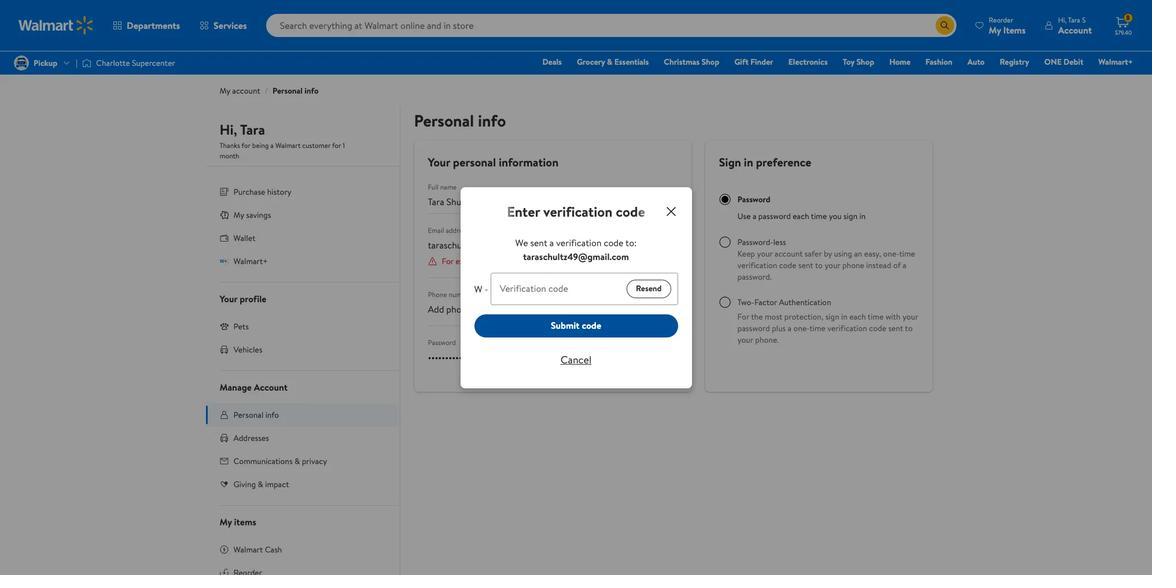 Task type: vqa. For each thing, say whether or not it's contained in the screenshot.
Services
no



Task type: locate. For each thing, give the bounding box(es) containing it.
0 vertical spatial personal info
[[414, 109, 506, 132]]

information
[[499, 155, 559, 170]]

phone down most
[[755, 335, 777, 346]]

2 shop from the left
[[857, 56, 875, 68]]

1 horizontal spatial walmart+
[[1099, 56, 1133, 68]]

to right with
[[905, 323, 913, 335]]

1 horizontal spatial password
[[738, 194, 771, 205]]

account left 'safer' on the right top of page
[[775, 248, 803, 260]]

shop
[[702, 56, 720, 68], [857, 56, 875, 68]]

phone inside keep your account safer by using an easy, one-time verification code sent to your phone instead of a password.
[[843, 260, 865, 271]]

password inside password •••••••••••••
[[428, 338, 456, 348]]

personal
[[453, 155, 496, 170]]

walmart+ link down $79.40
[[1094, 56, 1139, 68]]

icon image
[[220, 211, 229, 220], [220, 257, 229, 266], [220, 322, 229, 332]]

phone
[[843, 260, 865, 271], [446, 303, 472, 316], [755, 335, 777, 346]]

walmart inside hi, tara thanks for being a walmart customer for 1 month
[[275, 141, 301, 150]]

1 horizontal spatial sign
[[844, 211, 858, 222]]

shop for toy shop
[[857, 56, 875, 68]]

purchase
[[234, 186, 265, 198]]

code inside keep your account safer by using an easy, one-time verification code sent to your phone instead of a password.
[[779, 260, 797, 271]]

sign right protection,
[[826, 311, 840, 323]]

for left extra
[[442, 256, 454, 267]]

2 vertical spatial icon image
[[220, 322, 229, 332]]

1 vertical spatial &
[[295, 456, 300, 468]]

a right "use"
[[753, 211, 757, 222]]

in right you
[[860, 211, 866, 222]]

personal info up "addresses"
[[234, 410, 279, 421]]

essentials
[[615, 56, 649, 68]]

one-
[[884, 248, 900, 260], [794, 323, 810, 335]]

0 horizontal spatial for
[[442, 256, 454, 267]]

authentication
[[779, 297, 832, 309]]

verification down enter verification code
[[556, 236, 602, 249]]

0 horizontal spatial add
[[428, 303, 444, 316]]

personal right /
[[273, 85, 303, 97]]

verification up we sent a verification code to: taraschultz49@gmail.com
[[544, 202, 613, 221]]

verify
[[506, 256, 527, 267]]

one- inside keep your account safer by using an easy, one-time verification code sent to your phone instead of a password.
[[884, 248, 900, 260]]

Search search field
[[266, 14, 957, 37]]

Password-less radio
[[719, 237, 731, 248]]

a right we
[[550, 236, 554, 249]]

taraschultz49@gmail.com
[[428, 239, 532, 252], [523, 250, 629, 263]]

0 horizontal spatial in
[[744, 155, 753, 170]]

fashion
[[926, 56, 953, 68]]

1 shop from the left
[[702, 56, 720, 68]]

password for password
[[738, 194, 771, 205]]

one- right easy,
[[884, 248, 900, 260]]

grocery & essentials link
[[572, 56, 654, 68]]

1 horizontal spatial each
[[850, 311, 866, 323]]

0 vertical spatial phone
[[843, 260, 865, 271]]

1 horizontal spatial &
[[295, 456, 300, 468]]

history
[[267, 186, 292, 198]]

1 vertical spatial for
[[738, 311, 750, 323]]

icon image left my savings
[[220, 211, 229, 220]]

walmart+ down $79.40
[[1099, 56, 1133, 68]]

1 vertical spatial my
[[234, 210, 244, 221]]

0 horizontal spatial your
[[220, 293, 238, 306]]

1 vertical spatial password
[[428, 338, 456, 348]]

password for password •••••••••••••
[[428, 338, 456, 348]]

password up "use"
[[738, 194, 771, 205]]

0 horizontal spatial shop
[[702, 56, 720, 68]]

1 vertical spatial each
[[850, 311, 866, 323]]

1 horizontal spatial in
[[842, 311, 848, 323]]

password inside "for the most protection, sign in each time with your password plus a one-time verification code sent to your phone ."
[[738, 323, 770, 335]]

0 vertical spatial &
[[607, 56, 613, 68]]

enter
[[507, 202, 540, 221]]

personal info link down "account"
[[206, 404, 400, 427]]

code
[[616, 202, 645, 221], [604, 236, 624, 249], [779, 260, 797, 271], [549, 282, 568, 295], [582, 320, 601, 332], [869, 323, 887, 335]]

0 horizontal spatial tara
[[240, 120, 265, 140]]

gift finder
[[735, 56, 774, 68]]

one debit link
[[1039, 56, 1089, 68]]

password up less
[[759, 211, 791, 222]]

cash
[[265, 545, 282, 556]]

0 vertical spatial one-
[[884, 248, 900, 260]]

each left with
[[850, 311, 866, 323]]

resend
[[636, 283, 662, 295]]

0 vertical spatial walmart
[[275, 141, 301, 150]]

0 horizontal spatial sign
[[826, 311, 840, 323]]

phone number
[[428, 290, 472, 300]]

wallet link
[[206, 227, 400, 250]]

1 vertical spatial walmart+
[[234, 256, 268, 267]]

my for my items
[[220, 516, 232, 529]]

a inside we sent a verification code to: taraschultz49@gmail.com
[[550, 236, 554, 249]]

number down w -
[[474, 303, 505, 316]]

0 vertical spatial password
[[738, 194, 771, 205]]

1 horizontal spatial walmart
[[275, 141, 301, 150]]

account inside keep your account safer by using an easy, one-time verification code sent to your phone instead of a password.
[[775, 248, 803, 260]]

your left profile
[[220, 293, 238, 306]]

0 horizontal spatial phone
[[446, 303, 472, 316]]

1 horizontal spatial to
[[905, 323, 913, 335]]

walmart+ down wallet
[[234, 256, 268, 267]]

1 horizontal spatial shop
[[857, 56, 875, 68]]

one- inside "for the most protection, sign in each time with your password plus a one-time verification code sent to your phone ."
[[794, 323, 810, 335]]

for left the
[[738, 311, 750, 323]]

for left 1
[[332, 141, 341, 150]]

2 vertical spatial phone
[[755, 335, 777, 346]]

& inside "giving & impact" link
[[258, 479, 263, 491]]

your
[[757, 248, 773, 260], [825, 260, 841, 271], [903, 311, 919, 323], [738, 335, 754, 346]]

add down resend button
[[663, 304, 678, 315]]

& for communications
[[295, 456, 300, 468]]

2 horizontal spatial phone
[[843, 260, 865, 271]]

tara up being
[[240, 120, 265, 140]]

walmart+ link down 'my savings' link on the left
[[206, 250, 400, 273]]

1 horizontal spatial number
[[474, 303, 505, 316]]

0 vertical spatial walmart+ link
[[1094, 56, 1139, 68]]

1 horizontal spatial for
[[332, 141, 341, 150]]

a right of
[[903, 260, 907, 271]]

1 vertical spatial password
[[738, 323, 770, 335]]

my left savings
[[234, 210, 244, 221]]

for inside "for the most protection, sign in each time with your password plus a one-time verification code sent to your phone ."
[[738, 311, 750, 323]]

for extra security verify now
[[442, 256, 543, 267]]

icon image inside the pets link
[[220, 322, 229, 332]]

with
[[886, 311, 901, 323]]

2 vertical spatial my
[[220, 516, 232, 529]]

toy shop
[[843, 56, 875, 68]]

extra
[[456, 256, 474, 267]]

1 vertical spatial icon image
[[220, 257, 229, 266]]

info up your personal information
[[478, 109, 506, 132]]

0 horizontal spatial password
[[428, 338, 456, 348]]

sign
[[719, 155, 741, 170]]

1 vertical spatial in
[[860, 211, 866, 222]]

1 vertical spatial sign
[[826, 311, 840, 323]]

walmart
[[275, 141, 301, 150], [234, 545, 263, 556]]

1 horizontal spatial phone
[[755, 335, 777, 346]]

& left the privacy
[[295, 456, 300, 468]]

2 horizontal spatial &
[[607, 56, 613, 68]]

0 vertical spatial tara
[[240, 120, 265, 140]]

your right 'safer' on the right top of page
[[825, 260, 841, 271]]

for left being
[[242, 141, 251, 150]]

tara down full
[[428, 196, 444, 208]]

2 vertical spatial sent
[[889, 323, 904, 335]]

addresses link
[[206, 427, 400, 450]]

savings
[[246, 210, 271, 221]]

time left with
[[868, 311, 884, 323]]

1 vertical spatial walmart
[[234, 545, 263, 556]]

factor
[[755, 297, 777, 309]]

christmas shop link
[[659, 56, 725, 68]]

icon image for pets
[[220, 322, 229, 332]]

two-
[[738, 297, 755, 309]]

to
[[815, 260, 823, 271], [905, 323, 913, 335]]

1 vertical spatial info
[[478, 109, 506, 132]]

debit
[[1064, 56, 1084, 68]]

info down "account"
[[265, 410, 279, 421]]

info
[[305, 85, 319, 97], [478, 109, 506, 132], [265, 410, 279, 421]]

my
[[220, 85, 230, 97], [234, 210, 244, 221], [220, 516, 232, 529]]

0 vertical spatial info
[[305, 85, 319, 97]]

0 vertical spatial for
[[442, 256, 454, 267]]

safer
[[805, 248, 822, 260]]

1 vertical spatial personal info
[[234, 410, 279, 421]]

1 vertical spatial walmart+ link
[[206, 250, 400, 273]]

2 icon image from the top
[[220, 257, 229, 266]]

time down authentication at the right bottom of page
[[810, 323, 826, 335]]

walmart right being
[[275, 141, 301, 150]]

info right /
[[305, 85, 319, 97]]

one- right 'plus'
[[794, 323, 810, 335]]

time inside keep your account safer by using an easy, one-time verification code sent to your phone instead of a password.
[[900, 248, 916, 260]]

verification right protection,
[[828, 323, 867, 335]]

0 vertical spatial in
[[744, 155, 753, 170]]

password up •••••••••••••
[[428, 338, 456, 348]]

icon image inside 'my savings' link
[[220, 211, 229, 220]]

my savings link
[[206, 204, 400, 227]]

shop right the toy
[[857, 56, 875, 68]]

month
[[220, 151, 239, 161]]

vehicles link
[[206, 339, 400, 362]]

in right protection,
[[842, 311, 848, 323]]

we
[[516, 236, 528, 249]]

1 icon image from the top
[[220, 211, 229, 220]]

•••••••••••••
[[428, 351, 473, 364]]

password left 'plus'
[[738, 323, 770, 335]]

0 horizontal spatial info
[[265, 410, 279, 421]]

personal info
[[414, 109, 506, 132], [234, 410, 279, 421]]

in
[[744, 155, 753, 170], [860, 211, 866, 222], [842, 311, 848, 323]]

shultz
[[447, 196, 471, 208]]

0 horizontal spatial number
[[449, 290, 472, 300]]

1 vertical spatial account
[[775, 248, 803, 260]]

0 horizontal spatial account
[[232, 85, 260, 97]]

for the most protection, sign in each time with your password plus a one-time verification code sent to your phone .
[[738, 311, 919, 346]]

in right sign
[[744, 155, 753, 170]]

shop right christmas
[[702, 56, 720, 68]]

your
[[428, 155, 450, 170], [220, 293, 238, 306]]

time right instead
[[900, 248, 916, 260]]

two-factor authentication
[[738, 297, 832, 309]]

& inside 'communications & privacy' link
[[295, 456, 300, 468]]

0 horizontal spatial &
[[258, 479, 263, 491]]

0 horizontal spatial personal
[[234, 410, 264, 421]]

2 vertical spatial personal
[[234, 410, 264, 421]]

sign right you
[[844, 211, 858, 222]]

in inside "for the most protection, sign in each time with your password plus a one-time verification code sent to your phone ."
[[842, 311, 848, 323]]

your personal information
[[428, 155, 559, 170]]

using
[[834, 248, 852, 260]]

shop for christmas shop
[[702, 56, 720, 68]]

a right being
[[271, 141, 274, 150]]

0 vertical spatial personal
[[273, 85, 303, 97]]

to inside keep your account safer by using an easy, one-time verification code sent to your phone instead of a password.
[[815, 260, 823, 271]]

1 horizontal spatial personal
[[273, 85, 303, 97]]

submit code button
[[474, 315, 678, 338]]

hi, tara link
[[220, 120, 265, 144]]

0 vertical spatial my
[[220, 85, 230, 97]]

full name
[[428, 182, 457, 192]]

add down phone
[[428, 303, 444, 316]]

0 vertical spatial icon image
[[220, 211, 229, 220]]

code inside "for the most protection, sign in each time with your password plus a one-time verification code sent to your phone ."
[[869, 323, 887, 335]]

0 horizontal spatial sent
[[530, 236, 548, 249]]

1 horizontal spatial sent
[[799, 260, 814, 271]]

0 horizontal spatial one-
[[794, 323, 810, 335]]

your for your profile
[[220, 293, 238, 306]]

3 icon image from the top
[[220, 322, 229, 332]]

account left /
[[232, 85, 260, 97]]

time
[[811, 211, 827, 222], [900, 248, 916, 260], [868, 311, 884, 323], [810, 323, 826, 335]]

0 vertical spatial to
[[815, 260, 823, 271]]

1 horizontal spatial one-
[[884, 248, 900, 260]]

2 horizontal spatial in
[[860, 211, 866, 222]]

& inside grocery & essentials link
[[607, 56, 613, 68]]

0 vertical spatial walmart+
[[1099, 56, 1133, 68]]

walmart+
[[1099, 56, 1133, 68], [234, 256, 268, 267]]

icon image inside walmart+ link
[[220, 257, 229, 266]]

1 horizontal spatial add
[[663, 304, 678, 315]]

1 vertical spatial one-
[[794, 323, 810, 335]]

0 vertical spatial your
[[428, 155, 450, 170]]

2 vertical spatial in
[[842, 311, 848, 323]]

2 vertical spatial &
[[258, 479, 263, 491]]

1 vertical spatial sent
[[799, 260, 814, 271]]

personal up "addresses"
[[234, 410, 264, 421]]

walmart left cash
[[234, 545, 263, 556]]

phone down phone number
[[446, 303, 472, 316]]

personal up personal
[[414, 109, 474, 132]]

christmas
[[664, 56, 700, 68]]

to left by
[[815, 260, 823, 271]]

number
[[449, 290, 472, 300], [474, 303, 505, 316]]

my up hi,
[[220, 85, 230, 97]]

my for my account / personal info
[[220, 85, 230, 97]]

1 vertical spatial your
[[220, 293, 238, 306]]

personal info link right /
[[273, 85, 319, 97]]

icon image up your profile
[[220, 257, 229, 266]]

a inside keep your account safer by using an easy, one-time verification code sent to your phone instead of a password.
[[903, 260, 907, 271]]

sent
[[530, 236, 548, 249], [799, 260, 814, 271], [889, 323, 904, 335]]

christmas shop
[[664, 56, 720, 68]]

1 horizontal spatial for
[[738, 311, 750, 323]]

each left you
[[793, 211, 809, 222]]

for
[[242, 141, 251, 150], [332, 141, 341, 150]]

taraschultz49@gmail.com up the verification code field
[[523, 250, 629, 263]]

walmart+ link
[[1094, 56, 1139, 68], [206, 250, 400, 273]]

1 horizontal spatial tara
[[428, 196, 444, 208]]

0 vertical spatial sign
[[844, 211, 858, 222]]

icon image left 'pets'
[[220, 322, 229, 332]]

addresses
[[234, 433, 269, 445]]

email
[[428, 226, 444, 236]]

1 horizontal spatial your
[[428, 155, 450, 170]]

& right grocery
[[607, 56, 613, 68]]

a inside "for the most protection, sign in each time with your password plus a one-time verification code sent to your phone ."
[[788, 323, 792, 335]]

0 horizontal spatial walmart+ link
[[206, 250, 400, 273]]

personal info up personal
[[414, 109, 506, 132]]

2 horizontal spatial sent
[[889, 323, 904, 335]]

customer
[[302, 141, 331, 150]]

a right 'plus'
[[788, 323, 792, 335]]

use
[[738, 211, 751, 222]]

Two-Factor Authentication radio
[[719, 297, 731, 309]]

toy shop link
[[838, 56, 880, 68]]

verification inside "for the most protection, sign in each time with your password plus a one-time verification code sent to your phone ."
[[828, 323, 867, 335]]

taraschultz49@gmail.com up security
[[428, 239, 532, 252]]

& right giving on the left bottom of the page
[[258, 479, 263, 491]]

sign
[[844, 211, 858, 222], [826, 311, 840, 323]]

finder
[[751, 56, 774, 68]]

number up add phone number
[[449, 290, 472, 300]]

2 horizontal spatial info
[[478, 109, 506, 132]]

verification inside keep your account safer by using an easy, one-time verification code sent to your phone instead of a password.
[[738, 260, 778, 271]]

deals link
[[537, 56, 567, 68]]

0 vertical spatial each
[[793, 211, 809, 222]]

your up full name
[[428, 155, 450, 170]]

0 vertical spatial sent
[[530, 236, 548, 249]]

easy,
[[865, 248, 882, 260]]

1 horizontal spatial walmart+ link
[[1094, 56, 1139, 68]]

my left items
[[220, 516, 232, 529]]

phone left instead
[[843, 260, 865, 271]]

1 vertical spatial personal
[[414, 109, 474, 132]]

verification down password-
[[738, 260, 778, 271]]

0 horizontal spatial to
[[815, 260, 823, 271]]



Task type: describe. For each thing, give the bounding box(es) containing it.
taraschultz49@gmail.com inside we sent a verification code to: taraschultz49@gmail.com
[[523, 250, 629, 263]]

pets link
[[206, 315, 400, 339]]

0 horizontal spatial walmart
[[234, 545, 263, 556]]

verification inside we sent a verification code to: taraschultz49@gmail.com
[[556, 236, 602, 249]]

home
[[890, 56, 911, 68]]

giving
[[234, 479, 256, 491]]

account
[[254, 381, 288, 394]]

now
[[529, 256, 543, 267]]

most
[[765, 311, 783, 323]]

my for my savings
[[234, 210, 244, 221]]

1 vertical spatial tara
[[428, 196, 444, 208]]

resend button
[[627, 280, 671, 298]]

communications
[[234, 456, 293, 468]]

pets
[[234, 321, 249, 333]]

hi,
[[220, 120, 237, 140]]

0 horizontal spatial personal info
[[234, 410, 279, 421]]

0 vertical spatial number
[[449, 290, 472, 300]]

password.
[[738, 271, 772, 283]]

phone
[[428, 290, 447, 300]]

& for grocery
[[607, 56, 613, 68]]

giving & impact link
[[206, 473, 400, 497]]

verify now button
[[504, 256, 543, 268]]

2 horizontal spatial personal
[[414, 109, 474, 132]]

enter verification code dialog
[[460, 187, 692, 389]]

icon image for walmart+
[[220, 257, 229, 266]]

1 vertical spatial phone
[[446, 303, 472, 316]]

your down the
[[738, 335, 754, 346]]

code inside button
[[582, 320, 601, 332]]

& for giving
[[258, 479, 263, 491]]

0 horizontal spatial each
[[793, 211, 809, 222]]

my items
[[220, 516, 256, 529]]

for for for the most protection, sign in each time with your password plus a one-time verification code sent to your phone .
[[738, 311, 750, 323]]

email address taraschultz49@gmail.com
[[428, 226, 532, 252]]

add for add phone number
[[428, 303, 444, 316]]

use a password each time you sign in
[[738, 211, 866, 222]]

walmart image
[[19, 16, 94, 35]]

wallet
[[234, 233, 256, 244]]

to inside "for the most protection, sign in each time with your password plus a one-time verification code sent to your phone ."
[[905, 323, 913, 335]]

tara inside hi, tara thanks for being a walmart customer for 1 month
[[240, 120, 265, 140]]

submit
[[551, 320, 580, 332]]

hi, tara thanks for being a walmart customer for 1 month
[[220, 120, 345, 161]]

keep
[[738, 248, 755, 260]]

home link
[[884, 56, 916, 68]]

add for add
[[663, 304, 678, 315]]

fashion link
[[921, 56, 958, 68]]

1 vertical spatial number
[[474, 303, 505, 316]]

registry
[[1000, 56, 1030, 68]]

privacy
[[302, 456, 327, 468]]

toy
[[843, 56, 855, 68]]

your for your personal information
[[428, 155, 450, 170]]

Password radio
[[719, 194, 731, 205]]

sent inside keep your account safer by using an easy, one-time verification code sent to your phone instead of a password.
[[799, 260, 814, 271]]

1
[[343, 141, 345, 150]]

auto
[[968, 56, 985, 68]]

sent inside "for the most protection, sign in each time with your password plus a one-time verification code sent to your phone ."
[[889, 323, 904, 335]]

keep your account safer by using an easy, one-time verification code sent to your phone instead of a password.
[[738, 248, 916, 283]]

full
[[428, 182, 439, 192]]

password •••••••••••••
[[428, 338, 473, 364]]

communications & privacy
[[234, 456, 327, 468]]

we sent a verification code to: taraschultz49@gmail.com
[[516, 236, 637, 263]]

an
[[854, 248, 863, 260]]

add phone number
[[428, 303, 505, 316]]

one
[[1045, 56, 1062, 68]]

0 horizontal spatial walmart+
[[234, 256, 268, 267]]

0 vertical spatial personal info link
[[273, 85, 319, 97]]

each inside "for the most protection, sign in each time with your password plus a one-time verification code sent to your phone ."
[[850, 311, 866, 323]]

auto link
[[963, 56, 990, 68]]

$79.40
[[1115, 28, 1132, 36]]

vehicles
[[234, 344, 262, 356]]

protection,
[[785, 311, 824, 323]]

manage account
[[220, 381, 288, 394]]

your right keep
[[757, 248, 773, 260]]

being
[[252, 141, 269, 150]]

electronics
[[789, 56, 828, 68]]

phone inside "for the most protection, sign in each time with your password plus a one-time verification code sent to your phone ."
[[755, 335, 777, 346]]

a inside hi, tara thanks for being a walmart customer for 1 month
[[271, 141, 274, 150]]

to:
[[626, 236, 637, 249]]

time left you
[[811, 211, 827, 222]]

verification code
[[500, 282, 568, 295]]

grocery & essentials
[[577, 56, 649, 68]]

submit code
[[551, 320, 601, 332]]

1 for from the left
[[242, 141, 251, 150]]

security
[[476, 256, 504, 267]]

plus
[[772, 323, 786, 335]]

close dialog image
[[664, 205, 678, 219]]

walmart cash link
[[206, 539, 400, 562]]

add button
[[663, 303, 678, 317]]

Walmart Site-Wide search field
[[266, 14, 957, 37]]

edit button
[[664, 195, 678, 209]]

manage
[[220, 381, 252, 394]]

1 horizontal spatial info
[[305, 85, 319, 97]]

thanks
[[220, 141, 240, 150]]

walmart cash
[[234, 545, 282, 556]]

instead
[[867, 260, 892, 271]]

preference
[[756, 155, 812, 170]]

2 for from the left
[[332, 141, 341, 150]]

giving & impact
[[234, 479, 289, 491]]

electronics link
[[783, 56, 833, 68]]

sent inside we sent a verification code to: taraschultz49@gmail.com
[[530, 236, 548, 249]]

info inside personal info link
[[265, 410, 279, 421]]

sign inside "for the most protection, sign in each time with your password plus a one-time verification code sent to your phone ."
[[826, 311, 840, 323]]

of
[[894, 260, 901, 271]]

1 vertical spatial personal info link
[[206, 404, 400, 427]]

the
[[751, 311, 763, 323]]

w -
[[474, 283, 488, 295]]

purchase history
[[234, 186, 292, 198]]

8 $79.40
[[1115, 13, 1132, 36]]

tara shultz
[[428, 196, 471, 208]]

gift
[[735, 56, 749, 68]]

impact
[[265, 479, 289, 491]]

your right with
[[903, 311, 919, 323]]

for for for extra security verify now
[[442, 256, 454, 267]]

items
[[234, 516, 256, 529]]

Verification code field
[[491, 273, 625, 305]]

cancel
[[561, 353, 592, 368]]

1 horizontal spatial personal info
[[414, 109, 506, 132]]

code inside we sent a verification code to: taraschultz49@gmail.com
[[604, 236, 624, 249]]

less
[[774, 237, 786, 248]]

gift finder link
[[729, 56, 779, 68]]

icon image for my savings
[[220, 211, 229, 220]]

my savings
[[234, 210, 271, 221]]

deals
[[543, 56, 562, 68]]

0 vertical spatial password
[[759, 211, 791, 222]]

grocery
[[577, 56, 605, 68]]



